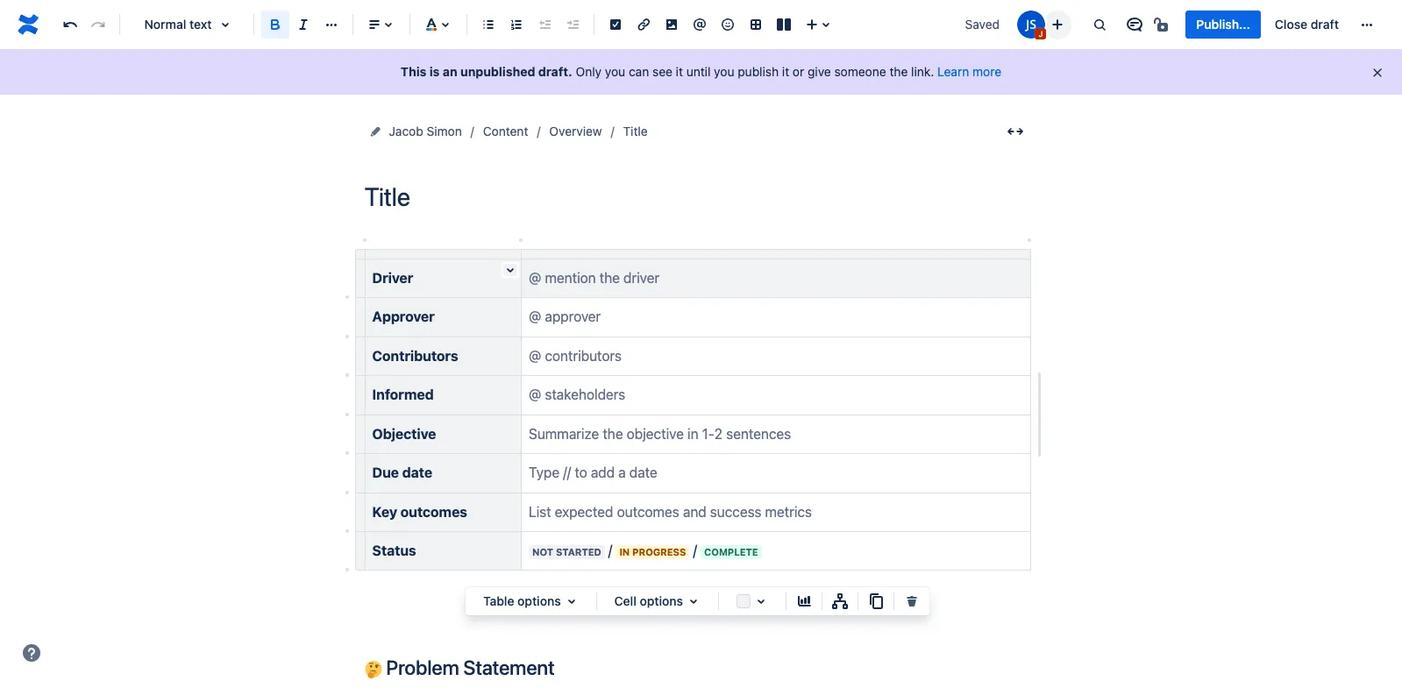 Task type: locate. For each thing, give the bounding box(es) containing it.
comment icon image
[[1125, 14, 1146, 35]]

1 you from the left
[[605, 64, 626, 79]]

0 horizontal spatial options
[[518, 594, 561, 609]]

1 it from the left
[[676, 64, 683, 79]]

cell background image
[[751, 591, 772, 612]]

see
[[653, 64, 673, 79]]

emoji image
[[718, 14, 739, 35]]

it left "or"
[[783, 64, 790, 79]]

redo ⌘⇧z image
[[88, 14, 109, 35]]

more
[[973, 64, 1002, 79]]

manage connected data image
[[830, 591, 851, 612]]

1 horizontal spatial /
[[694, 543, 698, 559]]

cell options button
[[604, 591, 712, 612]]

can
[[629, 64, 650, 79]]

2 it from the left
[[783, 64, 790, 79]]

normal text
[[144, 17, 212, 32]]

1 horizontal spatial it
[[783, 64, 790, 79]]

0 horizontal spatial it
[[676, 64, 683, 79]]

close draft
[[1276, 17, 1340, 32]]

publish...
[[1197, 17, 1251, 32]]

options right table
[[518, 594, 561, 609]]

simon
[[427, 124, 462, 139]]

or
[[793, 64, 805, 79]]

dismiss image
[[1371, 66, 1385, 80]]

indent tab image
[[562, 14, 583, 35]]

link image
[[633, 14, 655, 35]]

options
[[518, 594, 561, 609], [640, 594, 683, 609]]

options right cell
[[640, 594, 683, 609]]

/ left in
[[609, 543, 613, 559]]

an
[[443, 64, 458, 79]]

0 horizontal spatial /
[[609, 543, 613, 559]]

contributors
[[372, 348, 458, 364]]

problem statement
[[382, 656, 555, 680]]

approver
[[372, 309, 435, 325]]

1 horizontal spatial you
[[714, 64, 735, 79]]

draft
[[1312, 17, 1340, 32]]

date
[[402, 465, 433, 481]]

1 / from the left
[[609, 543, 613, 559]]

link.
[[912, 64, 935, 79]]

outdent ⇧tab image
[[534, 14, 555, 35]]

the
[[890, 64, 908, 79]]

/
[[609, 543, 613, 559], [694, 543, 698, 559]]

options inside popup button
[[518, 594, 561, 609]]

status
[[372, 543, 417, 559]]

you left the can
[[605, 64, 626, 79]]

statement
[[464, 656, 555, 680]]

more image
[[1357, 14, 1378, 35]]

table options
[[483, 594, 561, 609]]

you right until
[[714, 64, 735, 79]]

1 horizontal spatial options
[[640, 594, 683, 609]]

key outcomes
[[372, 504, 468, 520]]

confluence image
[[14, 11, 42, 39], [14, 11, 42, 39]]

content
[[483, 124, 529, 139]]

jacob
[[389, 124, 424, 139]]

give
[[808, 64, 832, 79]]

no restrictions image
[[1153, 14, 1174, 35]]

make page full-width image
[[1005, 121, 1026, 142]]

normal text button
[[127, 5, 247, 44]]

table image
[[746, 14, 767, 35]]

2 options from the left
[[640, 594, 683, 609]]

it right see
[[676, 64, 683, 79]]

2 you from the left
[[714, 64, 735, 79]]

you
[[605, 64, 626, 79], [714, 64, 735, 79]]

jacob simon link
[[389, 121, 462, 142]]

title link
[[624, 121, 648, 142]]

saved
[[966, 17, 1000, 32]]

mention image
[[690, 14, 711, 35]]

jacob simon
[[389, 124, 462, 139]]

in
[[620, 547, 630, 558]]

this
[[401, 64, 427, 79]]

help image
[[21, 643, 42, 664]]

2 / from the left
[[694, 543, 698, 559]]

jacob simon image
[[1018, 11, 1046, 39]]

options inside dropdown button
[[640, 594, 683, 609]]

Main content area, start typing to enter text. text field
[[354, 237, 1044, 689]]

close
[[1276, 17, 1308, 32]]

started
[[556, 547, 602, 558]]

numbered list ⌘⇧7 image
[[506, 14, 527, 35]]

publish
[[738, 64, 779, 79]]

normal
[[144, 17, 186, 32]]

table options button
[[473, 591, 589, 612]]

/ right progress
[[694, 543, 698, 559]]

0 horizontal spatial you
[[605, 64, 626, 79]]

:thinking: image
[[365, 662, 382, 679]]

cell
[[615, 594, 637, 609]]

1 options from the left
[[518, 594, 561, 609]]

text
[[190, 17, 212, 32]]

it
[[676, 64, 683, 79], [783, 64, 790, 79]]



Task type: describe. For each thing, give the bounding box(es) containing it.
content link
[[483, 121, 529, 142]]

table
[[483, 594, 515, 609]]

options for table options
[[518, 594, 561, 609]]

close draft button
[[1265, 11, 1350, 39]]

due date
[[372, 465, 433, 481]]

align left image
[[364, 14, 385, 35]]

key
[[372, 504, 397, 520]]

more formatting image
[[321, 14, 342, 35]]

unpublished
[[461, 64, 536, 79]]

expand dropdown menu image
[[561, 591, 582, 612]]

add image, video, or file image
[[662, 14, 683, 35]]

invite to edit image
[[1048, 14, 1069, 35]]

options for cell options
[[640, 594, 683, 609]]

is
[[430, 64, 440, 79]]

overview
[[550, 124, 602, 139]]

move this page image
[[368, 125, 382, 139]]

chart image
[[794, 591, 815, 612]]

outcomes
[[401, 504, 468, 520]]

only
[[576, 64, 602, 79]]

copy image
[[866, 591, 887, 612]]

find and replace image
[[1090, 14, 1111, 35]]

overview link
[[550, 121, 602, 142]]

italic ⌘i image
[[293, 14, 314, 35]]

not started / in progress / complete
[[533, 543, 759, 559]]

problem
[[386, 656, 459, 680]]

due
[[372, 465, 399, 481]]

action item image
[[605, 14, 626, 35]]

layouts image
[[774, 14, 795, 35]]

complete
[[705, 547, 759, 558]]

progress
[[633, 547, 686, 558]]

until
[[687, 64, 711, 79]]

expand dropdown menu image
[[683, 591, 705, 612]]

:thinking: image
[[365, 662, 382, 679]]

draft.
[[539, 64, 573, 79]]

not
[[533, 547, 554, 558]]

driver
[[372, 270, 413, 286]]

this is an unpublished draft. only you can see it until you publish it or give someone the link. learn more
[[401, 64, 1002, 79]]

cell options
[[615, 594, 683, 609]]

undo ⌘z image
[[60, 14, 81, 35]]

bullet list ⌘⇧8 image
[[478, 14, 499, 35]]

learn more link
[[938, 64, 1002, 79]]

publish... button
[[1187, 11, 1262, 39]]

someone
[[835, 64, 887, 79]]

remove image
[[902, 591, 923, 612]]

learn
[[938, 64, 970, 79]]

title
[[624, 124, 648, 139]]

objective
[[372, 426, 436, 442]]

Give this page a title text field
[[365, 183, 1031, 211]]

informed
[[372, 387, 434, 403]]

bold ⌘b image
[[265, 14, 286, 35]]



Task type: vqa. For each thing, say whether or not it's contained in the screenshot.
Expand dropdown menu icon related to Table options
yes



